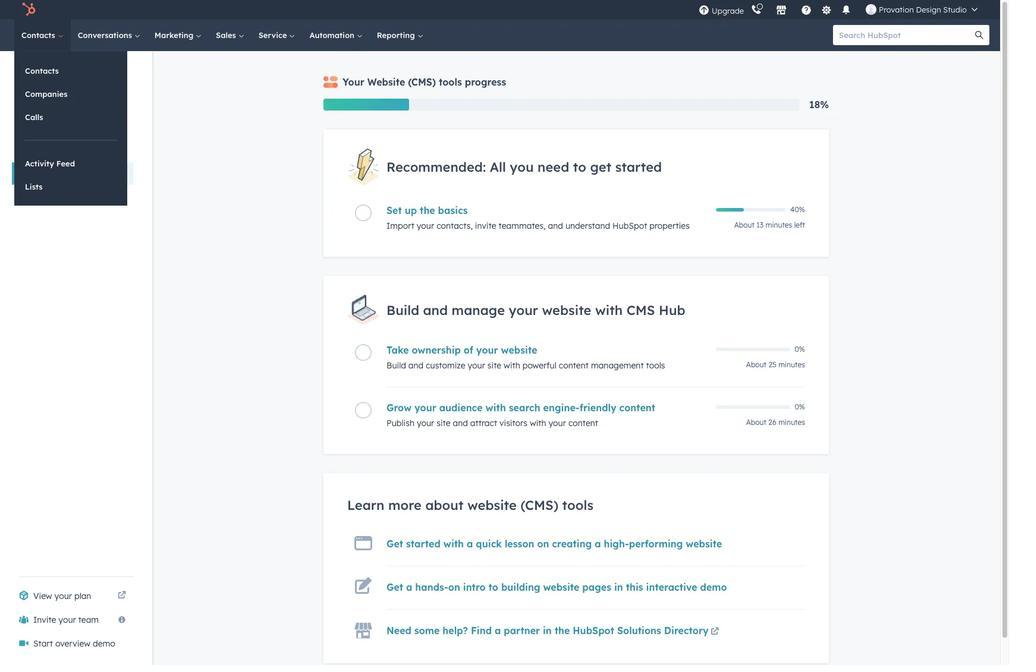 Task type: locate. For each thing, give the bounding box(es) containing it.
sales
[[216, 30, 238, 40], [19, 123, 40, 134]]

get
[[387, 538, 403, 550], [387, 582, 403, 594]]

started
[[615, 159, 662, 176], [406, 538, 441, 550]]

0 horizontal spatial to
[[489, 582, 498, 594]]

studio
[[944, 5, 967, 14]]

2 contacts link from the top
[[14, 59, 127, 82]]

need
[[538, 159, 569, 176]]

reporting
[[377, 30, 417, 40]]

content inside take ownership of your website build and customize your site with powerful content management tools
[[559, 360, 589, 371]]

your left team
[[58, 615, 76, 626]]

0 vertical spatial hubspot
[[613, 221, 647, 232]]

2 horizontal spatial tools
[[646, 360, 665, 371]]

1 vertical spatial website
[[19, 168, 50, 179]]

the
[[420, 205, 435, 217], [555, 625, 570, 637]]

1 vertical spatial started
[[406, 538, 441, 550]]

on left intro on the left of the page
[[448, 582, 460, 594]]

minutes for grow your audience with search engine-friendly content
[[779, 418, 805, 427]]

1 horizontal spatial sales
[[216, 30, 238, 40]]

sales link
[[209, 19, 251, 51]]

1 vertical spatial marketing
[[19, 101, 59, 111]]

the inside set up the basics import your contacts, invite teammates, and understand hubspot properties
[[420, 205, 435, 217]]

0 vertical spatial get
[[387, 538, 403, 550]]

with left cms
[[595, 302, 623, 319]]

1 vertical spatial tools
[[646, 360, 665, 371]]

1 vertical spatial contacts
[[25, 66, 59, 76]]

1 horizontal spatial marketing
[[155, 30, 196, 40]]

basics
[[438, 205, 468, 217]]

1 vertical spatial in
[[543, 625, 552, 637]]

partner
[[504, 625, 540, 637]]

marketing left sales link
[[155, 30, 196, 40]]

0 vertical spatial content
[[559, 360, 589, 371]]

1 build from the top
[[387, 302, 419, 319]]

to
[[573, 159, 586, 176], [489, 582, 498, 594]]

2 0% from the top
[[795, 403, 805, 412]]

about left 13
[[734, 221, 755, 230]]

marketing up calls
[[19, 101, 59, 111]]

get left hands-
[[387, 582, 403, 594]]

minutes
[[766, 221, 792, 230], [779, 360, 805, 369], [779, 418, 805, 427]]

site down audience
[[437, 418, 451, 429]]

with left the powerful
[[504, 360, 520, 371]]

get a hands-on intro to building website pages in this interactive demo link
[[387, 582, 727, 594]]

1 vertical spatial get
[[387, 582, 403, 594]]

0 vertical spatial contacts
[[21, 30, 58, 40]]

menu
[[698, 0, 986, 19]]

2 vertical spatial (cms)
[[521, 497, 559, 514]]

this
[[626, 582, 643, 594]]

0 horizontal spatial marketing
[[19, 101, 59, 111]]

about left 25
[[746, 360, 767, 369]]

in
[[614, 582, 623, 594], [543, 625, 552, 637]]

service link
[[251, 19, 302, 51]]

1 vertical spatial build
[[387, 360, 406, 371]]

link opens in a new window image
[[118, 589, 126, 604], [118, 592, 126, 601], [711, 626, 719, 640]]

content
[[559, 360, 589, 371], [620, 402, 656, 414], [569, 418, 598, 429]]

progress
[[465, 76, 506, 88]]

contacts up the companies
[[25, 66, 59, 76]]

1 horizontal spatial website
[[367, 76, 405, 88]]

0 vertical spatial tools
[[439, 76, 462, 88]]

your right 'publish'
[[417, 418, 434, 429]]

2 vertical spatial tools
[[562, 497, 594, 514]]

tools left progress
[[439, 76, 462, 88]]

1 vertical spatial contacts link
[[14, 59, 127, 82]]

0 horizontal spatial website
[[19, 168, 50, 179]]

hubspot left properties
[[613, 221, 647, 232]]

1 horizontal spatial site
[[488, 360, 502, 371]]

solutions
[[617, 625, 661, 637]]

0 vertical spatial demo
[[700, 582, 727, 594]]

in right "partner"
[[543, 625, 552, 637]]

grow your audience with search engine-friendly content publish your site and attract visitors with your content
[[387, 402, 656, 429]]

1 horizontal spatial started
[[615, 159, 662, 176]]

site inside "grow your audience with search engine-friendly content publish your site and attract visitors with your content"
[[437, 418, 451, 429]]

1 vertical spatial demo
[[93, 639, 115, 650]]

sales down calls
[[19, 123, 40, 134]]

your left plan on the left of page
[[54, 591, 72, 602]]

help image
[[801, 5, 812, 16]]

a left hands-
[[406, 582, 412, 594]]

with left quick
[[444, 538, 464, 550]]

learn
[[347, 497, 385, 514]]

hubspot inside set up the basics import your contacts, invite teammates, and understand hubspot properties
[[613, 221, 647, 232]]

1 vertical spatial the
[[555, 625, 570, 637]]

the right "partner"
[[555, 625, 570, 637]]

get down "more"
[[387, 538, 403, 550]]

website up quick
[[467, 497, 517, 514]]

need some help? find a partner in the hubspot solutions directory
[[387, 625, 709, 637]]

and down take
[[409, 360, 424, 371]]

and down audience
[[453, 418, 468, 429]]

recommended: all you need to get started
[[387, 159, 662, 176]]

contacts link down hubspot link
[[14, 19, 71, 51]]

about left 26
[[746, 418, 767, 427]]

started down "more"
[[406, 538, 441, 550]]

contacts link
[[14, 19, 71, 51], [14, 59, 127, 82]]

overview
[[55, 639, 90, 650]]

contacts menu
[[14, 51, 127, 206]]

2 get from the top
[[387, 582, 403, 594]]

website left pages
[[543, 582, 580, 594]]

grow
[[387, 402, 412, 414]]

get
[[590, 159, 612, 176]]

0 vertical spatial the
[[420, 205, 435, 217]]

your inside set up the basics import your contacts, invite teammates, and understand hubspot properties
[[417, 221, 434, 232]]

import
[[387, 221, 415, 232]]

minutes right 25
[[779, 360, 805, 369]]

minutes for set up the basics
[[766, 221, 792, 230]]

search
[[509, 402, 541, 414]]

your right of
[[476, 344, 498, 356]]

minutes right 26
[[779, 418, 805, 427]]

demo
[[700, 582, 727, 594], [93, 639, 115, 650]]

2 vertical spatial minutes
[[779, 418, 805, 427]]

1 contacts link from the top
[[14, 19, 71, 51]]

1 vertical spatial sales
[[19, 123, 40, 134]]

calls
[[25, 112, 43, 122]]

1 horizontal spatial on
[[537, 538, 549, 550]]

contacts
[[21, 30, 58, 40], [25, 66, 59, 76]]

pages
[[583, 582, 611, 594]]

the right up
[[420, 205, 435, 217]]

[object object] complete progress bar
[[716, 208, 744, 212]]

your down of
[[468, 360, 485, 371]]

website up the powerful
[[501, 344, 537, 356]]

0 vertical spatial contacts link
[[14, 19, 71, 51]]

demo right interactive
[[700, 582, 727, 594]]

invite your team button
[[12, 608, 133, 632]]

0 vertical spatial (cms)
[[408, 76, 436, 88]]

website
[[542, 302, 592, 319], [501, 344, 537, 356], [467, 497, 517, 514], [686, 538, 722, 550], [543, 582, 580, 594]]

sales inside "button"
[[19, 123, 40, 134]]

search image
[[975, 31, 984, 39]]

about
[[426, 497, 464, 514]]

tools right management
[[646, 360, 665, 371]]

conversations
[[78, 30, 134, 40]]

0 horizontal spatial the
[[420, 205, 435, 217]]

notifications image
[[841, 5, 852, 16]]

take ownership of your website build and customize your site with powerful content management tools
[[387, 344, 665, 371]]

website up lists
[[19, 168, 50, 179]]

0 vertical spatial 0%
[[795, 345, 805, 354]]

notifications button
[[836, 0, 857, 19]]

2 build from the top
[[387, 360, 406, 371]]

plan
[[74, 591, 91, 602]]

content down take ownership of your website button on the bottom
[[559, 360, 589, 371]]

minutes right 13
[[766, 221, 792, 230]]

start overview demo link
[[12, 632, 133, 656]]

0 vertical spatial site
[[488, 360, 502, 371]]

1 vertical spatial hubspot
[[573, 625, 614, 637]]

0% up about 26 minutes
[[795, 403, 805, 412]]

0 vertical spatial started
[[615, 159, 662, 176]]

0 horizontal spatial on
[[448, 582, 460, 594]]

hands-
[[415, 582, 448, 594]]

about for take ownership of your website
[[746, 360, 767, 369]]

0 horizontal spatial started
[[406, 538, 441, 550]]

understand
[[566, 221, 610, 232]]

1 horizontal spatial to
[[573, 159, 586, 176]]

0 vertical spatial website
[[367, 76, 405, 88]]

site left the powerful
[[488, 360, 502, 371]]

1 vertical spatial site
[[437, 418, 451, 429]]

get for get started with a quick lesson on creating a high-performing website
[[387, 538, 403, 550]]

1 vertical spatial (cms)
[[53, 168, 76, 179]]

2 vertical spatial about
[[746, 418, 767, 427]]

13
[[757, 221, 764, 230]]

0 horizontal spatial site
[[437, 418, 451, 429]]

about 26 minutes
[[746, 418, 805, 427]]

1 vertical spatial on
[[448, 582, 460, 594]]

website up your website (cms) tools progress progress bar
[[367, 76, 405, 88]]

demo down team
[[93, 639, 115, 650]]

1 horizontal spatial tools
[[562, 497, 594, 514]]

menu containing provation design studio
[[698, 0, 986, 19]]

audience
[[439, 402, 483, 414]]

build down take
[[387, 360, 406, 371]]

0% for grow your audience with search engine-friendly content
[[795, 403, 805, 412]]

high-
[[604, 538, 629, 550]]

1 horizontal spatial demo
[[700, 582, 727, 594]]

user guide views element
[[12, 51, 133, 185]]

0 horizontal spatial tools
[[439, 76, 462, 88]]

0 vertical spatial about
[[734, 221, 755, 230]]

1 0% from the top
[[795, 345, 805, 354]]

attract
[[470, 418, 497, 429]]

friendly
[[580, 402, 617, 414]]

your down up
[[417, 221, 434, 232]]

tools up creating
[[562, 497, 594, 514]]

0% up about 25 minutes
[[795, 345, 805, 354]]

started right get
[[615, 159, 662, 176]]

1 horizontal spatial the
[[555, 625, 570, 637]]

website
[[367, 76, 405, 88], [19, 168, 50, 179]]

invite
[[475, 221, 496, 232]]

content right friendly
[[620, 402, 656, 414]]

with inside take ownership of your website build and customize your site with powerful content management tools
[[504, 360, 520, 371]]

build up take
[[387, 302, 419, 319]]

1 vertical spatial 0%
[[795, 403, 805, 412]]

0 horizontal spatial sales
[[19, 123, 40, 134]]

in left this
[[614, 582, 623, 594]]

companies
[[25, 89, 68, 99]]

hubspot down pages
[[573, 625, 614, 637]]

to right intro on the left of the page
[[489, 582, 498, 594]]

25
[[769, 360, 777, 369]]

0 vertical spatial minutes
[[766, 221, 792, 230]]

on right lesson
[[537, 538, 549, 550]]

contacts down hubspot link
[[21, 30, 58, 40]]

to left get
[[573, 159, 586, 176]]

1 vertical spatial about
[[746, 360, 767, 369]]

1 vertical spatial minutes
[[779, 360, 805, 369]]

your website (cms) tools progress progress bar
[[324, 99, 409, 111]]

0 vertical spatial marketing
[[155, 30, 196, 40]]

2 horizontal spatial (cms)
[[521, 497, 559, 514]]

of
[[464, 344, 473, 356]]

sales button
[[12, 117, 133, 140]]

contacts link up 'companies' link
[[14, 59, 127, 82]]

find
[[471, 625, 492, 637]]

content down friendly
[[569, 418, 598, 429]]

marketing
[[155, 30, 196, 40], [19, 101, 59, 111]]

provation
[[879, 5, 914, 14]]

0 horizontal spatial (cms)
[[53, 168, 76, 179]]

sales left service
[[216, 30, 238, 40]]

(cms)
[[408, 76, 436, 88], [53, 168, 76, 179], [521, 497, 559, 514]]

a
[[467, 538, 473, 550], [595, 538, 601, 550], [406, 582, 412, 594], [495, 625, 501, 637]]

0 vertical spatial in
[[614, 582, 623, 594]]

0 horizontal spatial demo
[[93, 639, 115, 650]]

view your plan link
[[12, 585, 133, 608]]

0 vertical spatial build
[[387, 302, 419, 319]]

start overview demo
[[33, 639, 115, 650]]

and down set up the basics button
[[548, 221, 563, 232]]

1 get from the top
[[387, 538, 403, 550]]

on
[[537, 538, 549, 550], [448, 582, 460, 594]]



Task type: vqa. For each thing, say whether or not it's contained in the screenshot.
the "Start"
yes



Task type: describe. For each thing, give the bounding box(es) containing it.
customize
[[426, 360, 466, 371]]

0 vertical spatial on
[[537, 538, 549, 550]]

activity
[[25, 159, 54, 168]]

website inside take ownership of your website build and customize your site with powerful content management tools
[[501, 344, 537, 356]]

engine-
[[543, 402, 580, 414]]

contacts inside menu
[[25, 66, 59, 76]]

visitors
[[500, 418, 528, 429]]

automation
[[310, 30, 357, 40]]

companies link
[[14, 83, 127, 105]]

your
[[343, 76, 365, 88]]

link opens in a new window image
[[711, 628, 719, 637]]

publish
[[387, 418, 415, 429]]

build inside take ownership of your website build and customize your site with powerful content management tools
[[387, 360, 406, 371]]

your inside button
[[58, 615, 76, 626]]

teammates,
[[499, 221, 546, 232]]

18%
[[810, 99, 829, 111]]

a left 'high-'
[[595, 538, 601, 550]]

provation design studio button
[[859, 0, 985, 19]]

hub
[[659, 302, 686, 319]]

building
[[501, 582, 540, 594]]

hubspot link
[[14, 2, 45, 17]]

quick
[[476, 538, 502, 550]]

take
[[387, 344, 409, 356]]

0% for take ownership of your website
[[795, 345, 805, 354]]

take ownership of your website button
[[387, 344, 709, 356]]

and up ownership
[[423, 302, 448, 319]]

calling icon image
[[751, 5, 762, 15]]

with up "attract"
[[486, 402, 506, 414]]

automation link
[[302, 19, 370, 51]]

with down 'grow your audience with search engine-friendly content' button
[[530, 418, 546, 429]]

help button
[[797, 0, 817, 19]]

get started with a quick lesson on creating a high-performing website
[[387, 538, 722, 550]]

marketplaces image
[[776, 5, 787, 16]]

learn more about website (cms) tools
[[347, 497, 594, 514]]

website inside "button"
[[19, 168, 50, 179]]

lesson
[[505, 538, 534, 550]]

and inside take ownership of your website build and customize your site with powerful content management tools
[[409, 360, 424, 371]]

1 vertical spatial to
[[489, 582, 498, 594]]

upgrade image
[[699, 5, 710, 16]]

recommended:
[[387, 159, 486, 176]]

grow your audience with search engine-friendly content button
[[387, 402, 709, 414]]

marketing link
[[147, 19, 209, 51]]

calls link
[[14, 106, 127, 128]]

about for set up the basics
[[734, 221, 755, 230]]

get started with a quick lesson on creating a high-performing website link
[[387, 538, 722, 550]]

start
[[33, 639, 53, 650]]

settings image
[[821, 5, 832, 16]]

james peterson image
[[866, 4, 877, 15]]

properties
[[650, 221, 690, 232]]

40%
[[791, 205, 805, 214]]

get a hands-on intro to building website pages in this interactive demo
[[387, 582, 727, 594]]

cms
[[627, 302, 655, 319]]

calling icon button
[[747, 2, 767, 17]]

tools inside take ownership of your website build and customize your site with powerful content management tools
[[646, 360, 665, 371]]

(cms) inside "button"
[[53, 168, 76, 179]]

link opens in a new window image inside need some help? find a partner in the hubspot solutions directory link
[[711, 626, 719, 640]]

your right manage at the top of the page
[[509, 302, 538, 319]]

website (cms)
[[19, 168, 76, 179]]

and inside set up the basics import your contacts, invite teammates, and understand hubspot properties
[[548, 221, 563, 232]]

set up the basics button
[[387, 205, 709, 217]]

help?
[[443, 625, 468, 637]]

a left quick
[[467, 538, 473, 550]]

intro
[[463, 582, 486, 594]]

design
[[916, 5, 941, 14]]

1 horizontal spatial (cms)
[[408, 76, 436, 88]]

upgrade
[[712, 6, 744, 15]]

up
[[405, 205, 417, 217]]

0 vertical spatial sales
[[216, 30, 238, 40]]

need
[[387, 625, 412, 637]]

minutes for take ownership of your website
[[779, 360, 805, 369]]

website right 'performing'
[[686, 538, 722, 550]]

0 horizontal spatial in
[[543, 625, 552, 637]]

powerful
[[523, 360, 557, 371]]

0 vertical spatial to
[[573, 159, 586, 176]]

feed
[[56, 159, 75, 168]]

26
[[769, 418, 777, 427]]

guide
[[50, 72, 85, 87]]

about 13 minutes left
[[734, 221, 805, 230]]

search button
[[970, 25, 990, 45]]

view your plan
[[33, 591, 91, 602]]

interactive
[[646, 582, 697, 594]]

1 vertical spatial content
[[620, 402, 656, 414]]

reporting link
[[370, 19, 430, 51]]

all
[[490, 159, 506, 176]]

your down engine-
[[549, 418, 566, 429]]

Search HubSpot search field
[[833, 25, 979, 45]]

website up take ownership of your website button on the bottom
[[542, 302, 592, 319]]

invite
[[33, 615, 56, 626]]

activity feed
[[25, 159, 75, 168]]

contacts,
[[437, 221, 473, 232]]

user guide
[[19, 72, 85, 87]]

lists link
[[14, 175, 127, 198]]

set
[[387, 205, 402, 217]]

management
[[591, 360, 644, 371]]

creating
[[552, 538, 592, 550]]

a right find
[[495, 625, 501, 637]]

activity feed link
[[14, 152, 127, 175]]

marketing inside button
[[19, 101, 59, 111]]

provation design studio
[[879, 5, 967, 14]]

1 horizontal spatial in
[[614, 582, 623, 594]]

2 vertical spatial content
[[569, 418, 598, 429]]

hubspot image
[[21, 2, 36, 17]]

and inside "grow your audience with search engine-friendly content publish your site and attract visitors with your content"
[[453, 418, 468, 429]]

get for get a hands-on intro to building website pages in this interactive demo
[[387, 582, 403, 594]]

your right grow
[[415, 402, 436, 414]]

site inside take ownership of your website build and customize your site with powerful content management tools
[[488, 360, 502, 371]]

view
[[33, 591, 52, 602]]

ownership
[[412, 344, 461, 356]]

your website (cms) tools progress
[[343, 76, 506, 88]]

user
[[19, 72, 46, 87]]

set up the basics import your contacts, invite teammates, and understand hubspot properties
[[387, 205, 690, 232]]

marketplaces button
[[769, 0, 794, 19]]

directory
[[664, 625, 709, 637]]

you
[[510, 159, 534, 176]]

some
[[414, 625, 440, 637]]

about for grow your audience with search engine-friendly content
[[746, 418, 767, 427]]

service
[[259, 30, 289, 40]]

invite your team
[[33, 615, 99, 626]]



